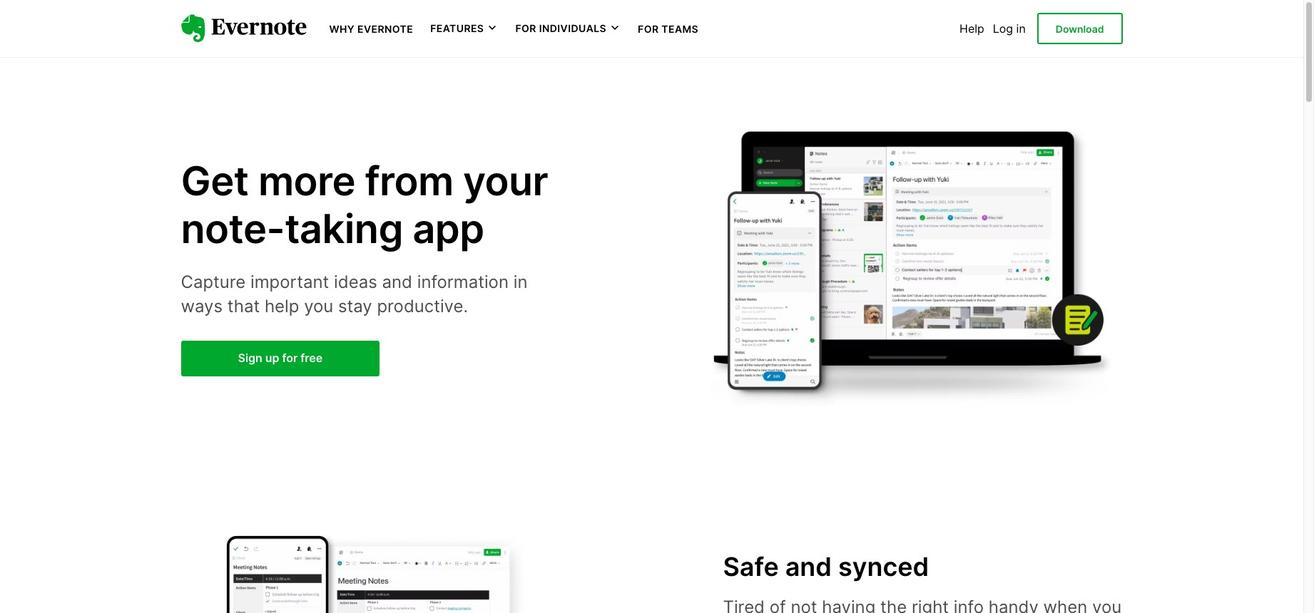 Task type: vqa. For each thing, say whether or not it's contained in the screenshot.
the rightmost CAN
no



Task type: locate. For each thing, give the bounding box(es) containing it.
up
[[265, 351, 279, 365]]

teams
[[662, 23, 699, 35]]

for left individuals
[[515, 22, 536, 34]]

0 horizontal spatial for
[[515, 22, 536, 34]]

you
[[304, 296, 333, 316]]

synced
[[838, 551, 929, 583]]

for teams
[[638, 23, 699, 35]]

sign up for free
[[238, 351, 323, 365]]

app
[[413, 205, 484, 253]]

why evernote link
[[329, 21, 413, 36]]

download
[[1056, 23, 1104, 35]]

and up productive.
[[382, 272, 412, 293]]

and right safe
[[785, 551, 832, 583]]

more
[[258, 157, 355, 205]]

0 vertical spatial and
[[382, 272, 412, 293]]

0 horizontal spatial and
[[382, 272, 412, 293]]

log
[[993, 21, 1013, 36]]

for left teams
[[638, 23, 659, 35]]

for
[[515, 22, 536, 34], [638, 23, 659, 35]]

for
[[282, 351, 298, 365]]

in right log
[[1017, 21, 1026, 36]]

for inside button
[[515, 22, 536, 34]]

in
[[1017, 21, 1026, 36], [514, 272, 528, 293]]

features
[[430, 22, 484, 34]]

1 vertical spatial and
[[785, 551, 832, 583]]

why
[[329, 23, 355, 35]]

evernote logo image
[[181, 14, 306, 43]]

1 horizontal spatial in
[[1017, 21, 1026, 36]]

note-
[[181, 205, 285, 253]]

from
[[365, 157, 454, 205]]

help
[[265, 296, 299, 316]]

1 vertical spatial in
[[514, 272, 528, 293]]

in right information
[[514, 272, 528, 293]]

0 horizontal spatial in
[[514, 272, 528, 293]]

and
[[382, 272, 412, 293], [785, 551, 832, 583]]

safe
[[723, 551, 779, 583]]

1 horizontal spatial for
[[638, 23, 659, 35]]

for individuals
[[515, 22, 607, 34]]

for teams link
[[638, 21, 699, 36]]

in inside capture important ideas and information in ways that help you stay productive.
[[514, 272, 528, 293]]

information
[[417, 272, 509, 293]]

why evernote
[[329, 23, 413, 35]]



Task type: describe. For each thing, give the bounding box(es) containing it.
get more from your note-taking app
[[181, 157, 548, 253]]

ideas
[[334, 272, 377, 293]]

evernote
[[358, 23, 413, 35]]

productive.
[[377, 296, 468, 316]]

free
[[301, 351, 323, 365]]

log in
[[993, 21, 1026, 36]]

1 horizontal spatial and
[[785, 551, 832, 583]]

and inside capture important ideas and information in ways that help you stay productive.
[[382, 272, 412, 293]]

sign
[[238, 351, 262, 365]]

ways
[[181, 296, 223, 316]]

evernote in different devices syncing data image
[[181, 523, 552, 614]]

capture important ideas and information in ways that help you stay productive.
[[181, 272, 528, 316]]

log in link
[[993, 21, 1026, 36]]

get
[[181, 157, 249, 205]]

taking
[[285, 205, 403, 253]]

for for for teams
[[638, 23, 659, 35]]

capture
[[181, 272, 246, 293]]

that
[[227, 296, 260, 316]]

0 vertical spatial in
[[1017, 21, 1026, 36]]

stay
[[338, 296, 372, 316]]

important
[[250, 272, 329, 293]]

download link
[[1037, 13, 1123, 44]]

for for for individuals
[[515, 22, 536, 34]]

features button
[[430, 21, 498, 36]]

individuals
[[539, 22, 607, 34]]

evernote general ui showcase image
[[700, 103, 1123, 431]]

your
[[463, 157, 548, 205]]

for individuals button
[[515, 21, 621, 36]]

help link
[[960, 21, 985, 36]]

safe and synced
[[723, 551, 929, 583]]

sign up for free link
[[181, 341, 380, 377]]

help
[[960, 21, 985, 36]]



